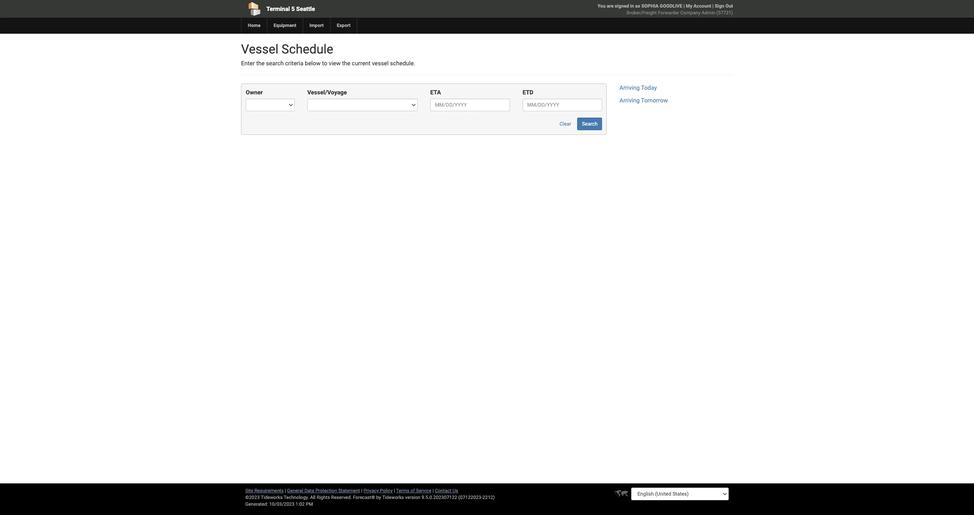 Task type: vqa. For each thing, say whether or not it's contained in the screenshot.
in
yes



Task type: locate. For each thing, give the bounding box(es) containing it.
0 horizontal spatial the
[[256, 60, 265, 67]]

export
[[337, 23, 351, 28]]

arriving tomorrow link
[[620, 97, 668, 104]]

enter
[[241, 60, 255, 67]]

tomorrow
[[641, 97, 668, 104]]

1 vertical spatial arriving
[[620, 97, 640, 104]]

forecast®
[[353, 496, 375, 501]]

policy
[[380, 489, 393, 494]]

vessel schedule enter the search criteria below to view the current vessel schedule.
[[241, 42, 415, 67]]

current
[[352, 60, 370, 67]]

import
[[309, 23, 324, 28]]

company
[[680, 10, 700, 16]]

arriving down arriving today
[[620, 97, 640, 104]]

0 vertical spatial arriving
[[620, 85, 640, 91]]

broker/freight
[[627, 10, 657, 16]]

data
[[304, 489, 314, 494]]

terms of service link
[[396, 489, 431, 494]]

equipment
[[274, 23, 296, 28]]

rights
[[317, 496, 330, 501]]

the
[[256, 60, 265, 67], [342, 60, 350, 67]]

schedule
[[282, 42, 333, 57]]

generated:
[[245, 502, 268, 508]]

vessel/voyage
[[307, 89, 347, 96]]

the right enter
[[256, 60, 265, 67]]

arriving
[[620, 85, 640, 91], [620, 97, 640, 104]]

goodlive
[[660, 3, 682, 9]]

| left general
[[285, 489, 286, 494]]

2 arriving from the top
[[620, 97, 640, 104]]

etd
[[523, 89, 533, 96]]

technology.
[[284, 496, 309, 501]]

site requirements link
[[245, 489, 284, 494]]

privacy policy link
[[364, 489, 393, 494]]

eta
[[430, 89, 441, 96]]

(07122023-
[[458, 496, 483, 501]]

in
[[630, 3, 634, 9]]

|
[[683, 3, 685, 9], [712, 3, 714, 9], [285, 489, 286, 494], [361, 489, 362, 494], [394, 489, 395, 494], [433, 489, 434, 494]]

clear button
[[555, 118, 576, 131]]

arriving up arriving tomorrow
[[620, 85, 640, 91]]

protection
[[315, 489, 337, 494]]

contact
[[435, 489, 451, 494]]

arriving for arriving today
[[620, 85, 640, 91]]

import link
[[303, 18, 330, 34]]

export link
[[330, 18, 357, 34]]

9.5.0.202307122
[[422, 496, 457, 501]]

1 horizontal spatial the
[[342, 60, 350, 67]]

site requirements | general data protection statement | privacy policy | terms of service | contact us ©2023 tideworks technology. all rights reserved. forecast® by tideworks version 9.5.0.202307122 (07122023-2212) generated: 10/03/2023 1:02 pm
[[245, 489, 495, 508]]

admin
[[702, 10, 715, 16]]

my account link
[[686, 3, 711, 9]]

the right view
[[342, 60, 350, 67]]

tideworks
[[382, 496, 404, 501]]

site
[[245, 489, 253, 494]]

all
[[310, 496, 316, 501]]

seattle
[[296, 5, 315, 12]]

1 arriving from the top
[[620, 85, 640, 91]]

statement
[[338, 489, 360, 494]]



Task type: describe. For each thing, give the bounding box(es) containing it.
reserved.
[[331, 496, 352, 501]]

my
[[686, 3, 692, 9]]

arriving today link
[[620, 85, 657, 91]]

today
[[641, 85, 657, 91]]

service
[[416, 489, 431, 494]]

2212)
[[483, 496, 495, 501]]

schedule.
[[390, 60, 415, 67]]

search button
[[577, 118, 602, 131]]

home link
[[241, 18, 267, 34]]

10/03/2023
[[269, 502, 294, 508]]

general data protection statement link
[[287, 489, 360, 494]]

terms
[[396, 489, 409, 494]]

| left the sign
[[712, 3, 714, 9]]

requirements
[[254, 489, 284, 494]]

vessel
[[372, 60, 389, 67]]

| up 9.5.0.202307122
[[433, 489, 434, 494]]

to
[[322, 60, 327, 67]]

arriving today
[[620, 85, 657, 91]]

sophia
[[641, 3, 659, 9]]

terminal 5 seattle
[[266, 5, 315, 12]]

out
[[725, 3, 733, 9]]

privacy
[[364, 489, 379, 494]]

©2023 tideworks
[[245, 496, 283, 501]]

home
[[248, 23, 261, 28]]

equipment link
[[267, 18, 303, 34]]

arriving tomorrow
[[620, 97, 668, 104]]

| up tideworks
[[394, 489, 395, 494]]

5
[[291, 5, 295, 12]]

search
[[266, 60, 284, 67]]

ETD text field
[[523, 99, 602, 112]]

signed
[[615, 3, 629, 9]]

version
[[405, 496, 420, 501]]

by
[[376, 496, 381, 501]]

arriving for arriving tomorrow
[[620, 97, 640, 104]]

forwarder
[[658, 10, 679, 16]]

clear
[[560, 121, 571, 127]]

sign out link
[[715, 3, 733, 9]]

owner
[[246, 89, 263, 96]]

account
[[694, 3, 711, 9]]

as
[[635, 3, 640, 9]]

(57721)
[[716, 10, 733, 16]]

below
[[305, 60, 321, 67]]

pm
[[306, 502, 313, 508]]

ETA text field
[[430, 99, 510, 112]]

vessel
[[241, 42, 278, 57]]

| left my
[[683, 3, 685, 9]]

us
[[453, 489, 458, 494]]

1:02
[[296, 502, 305, 508]]

criteria
[[285, 60, 303, 67]]

view
[[329, 60, 341, 67]]

1 the from the left
[[256, 60, 265, 67]]

| up the forecast®
[[361, 489, 362, 494]]

general
[[287, 489, 303, 494]]

are
[[607, 3, 614, 9]]

you are signed in as sophia goodlive | my account | sign out broker/freight forwarder company admin (57721)
[[598, 3, 733, 16]]

you
[[598, 3, 606, 9]]

contact us link
[[435, 489, 458, 494]]

of
[[411, 489, 415, 494]]

sign
[[715, 3, 724, 9]]

terminal
[[266, 5, 290, 12]]

search
[[582, 121, 598, 127]]

2 the from the left
[[342, 60, 350, 67]]

terminal 5 seattle link
[[241, 0, 439, 18]]



